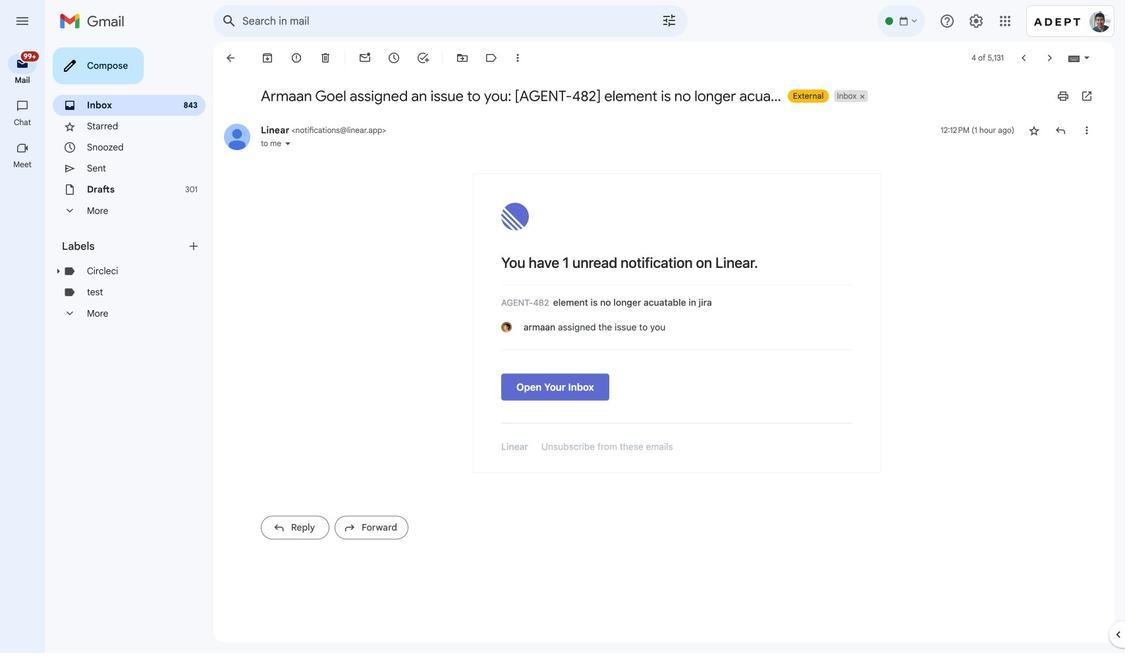 Task type: describe. For each thing, give the bounding box(es) containing it.
1 horizontal spatial cell
[[941, 124, 1015, 137]]

Search in mail search field
[[214, 5, 688, 37]]

labels image
[[485, 51, 498, 65]]

newer image
[[1018, 51, 1031, 65]]

more email options image
[[512, 51, 525, 65]]

support image
[[940, 13, 956, 29]]

Search in mail text field
[[243, 15, 625, 28]]

move to image
[[456, 51, 469, 65]]

not starred image
[[1028, 124, 1042, 137]]

show details image
[[284, 140, 292, 148]]

delete image
[[319, 51, 332, 65]]

settings image
[[969, 13, 985, 29]]

add to tasks image
[[417, 51, 430, 65]]

report spam image
[[290, 51, 303, 65]]

linear image
[[502, 203, 529, 231]]

search in mail image
[[218, 9, 241, 33]]

gmail image
[[59, 8, 131, 34]]



Task type: locate. For each thing, give the bounding box(es) containing it.
0 horizontal spatial cell
[[261, 125, 386, 136]]

Not starred checkbox
[[1028, 124, 1042, 137]]

archive image
[[261, 51, 274, 65]]

snooze image
[[388, 51, 401, 65]]

back to inbox image
[[224, 51, 237, 65]]

main menu image
[[15, 13, 30, 29]]

select input tool image
[[1084, 53, 1092, 63]]

cell up 'show details' image
[[261, 125, 386, 136]]

cell left not starred icon
[[941, 124, 1015, 137]]

advanced search options image
[[657, 7, 683, 34]]

older image
[[1044, 51, 1057, 65]]

heading
[[0, 75, 45, 86], [0, 117, 45, 128], [0, 160, 45, 170], [62, 240, 187, 253]]

cell
[[941, 124, 1015, 137], [261, 125, 386, 136]]

navigation
[[0, 42, 46, 654]]



Task type: vqa. For each thing, say whether or not it's contained in the screenshot.
SOCIAL
no



